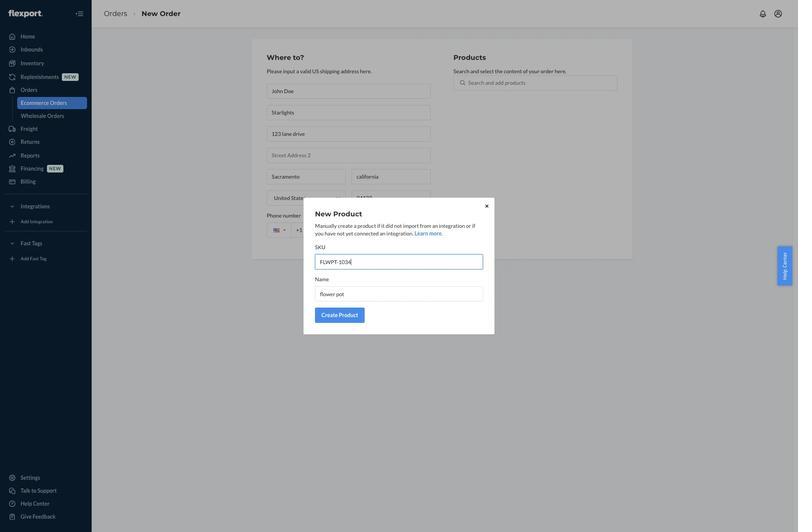 Task type: vqa. For each thing, say whether or not it's contained in the screenshot.
Product
yes



Task type: describe. For each thing, give the bounding box(es) containing it.
have
[[325, 230, 336, 237]]

more
[[429, 230, 442, 237]]

1 horizontal spatial an
[[432, 223, 438, 229]]

manually create a product if it did not import from an integration or if you have not yet connected an integration.
[[315, 223, 475, 237]]

1 horizontal spatial not
[[394, 223, 402, 229]]

product for create product
[[339, 312, 358, 318]]

connected
[[354, 230, 379, 237]]

manually
[[315, 223, 337, 229]]

or
[[466, 223, 471, 229]]

new product dialog
[[304, 198, 494, 334]]

from
[[420, 223, 431, 229]]

create product button
[[315, 308, 365, 323]]

name
[[315, 276, 329, 283]]

new
[[315, 210, 331, 218]]

learn more .
[[415, 230, 443, 237]]

1 vertical spatial not
[[337, 230, 345, 237]]

integration
[[439, 223, 465, 229]]

help center
[[781, 252, 788, 280]]

new product
[[315, 210, 362, 218]]

help
[[781, 269, 788, 280]]

1 vertical spatial an
[[380, 230, 385, 237]]

you
[[315, 230, 324, 237]]

integration.
[[386, 230, 414, 237]]

2 if from the left
[[472, 223, 475, 229]]

1 if from the left
[[377, 223, 380, 229]]

center
[[781, 252, 788, 268]]

close image
[[485, 204, 488, 208]]



Task type: locate. For each thing, give the bounding box(es) containing it.
an
[[432, 223, 438, 229], [380, 230, 385, 237]]

if right or
[[472, 223, 475, 229]]

if left the 'it'
[[377, 223, 380, 229]]

help center button
[[778, 247, 792, 286]]

create product
[[322, 312, 358, 318]]

if
[[377, 223, 380, 229], [472, 223, 475, 229]]

product inside button
[[339, 312, 358, 318]]

0 vertical spatial product
[[333, 210, 362, 218]]

learn more button
[[415, 230, 442, 237]]

not left yet
[[337, 230, 345, 237]]

product for new product
[[333, 210, 362, 218]]

did
[[386, 223, 393, 229]]

it
[[381, 223, 385, 229]]

0 horizontal spatial not
[[337, 230, 345, 237]]

learn
[[415, 230, 428, 237]]

not
[[394, 223, 402, 229], [337, 230, 345, 237]]

a
[[354, 223, 356, 229]]

an down the 'it'
[[380, 230, 385, 237]]

product
[[358, 223, 376, 229]]

product right create
[[339, 312, 358, 318]]

create
[[322, 312, 338, 318]]

product up create
[[333, 210, 362, 218]]

yet
[[346, 230, 353, 237]]

an up more
[[432, 223, 438, 229]]

0 vertical spatial an
[[432, 223, 438, 229]]

sku
[[315, 244, 325, 250]]

not up integration.
[[394, 223, 402, 229]]

create
[[338, 223, 353, 229]]

import
[[403, 223, 419, 229]]

.
[[442, 230, 443, 237]]

0 horizontal spatial if
[[377, 223, 380, 229]]

None text field
[[315, 254, 483, 270], [315, 286, 483, 302], [315, 254, 483, 270], [315, 286, 483, 302]]

0 vertical spatial not
[[394, 223, 402, 229]]

product
[[333, 210, 362, 218], [339, 312, 358, 318]]

0 horizontal spatial an
[[380, 230, 385, 237]]

1 vertical spatial product
[[339, 312, 358, 318]]

1 horizontal spatial if
[[472, 223, 475, 229]]



